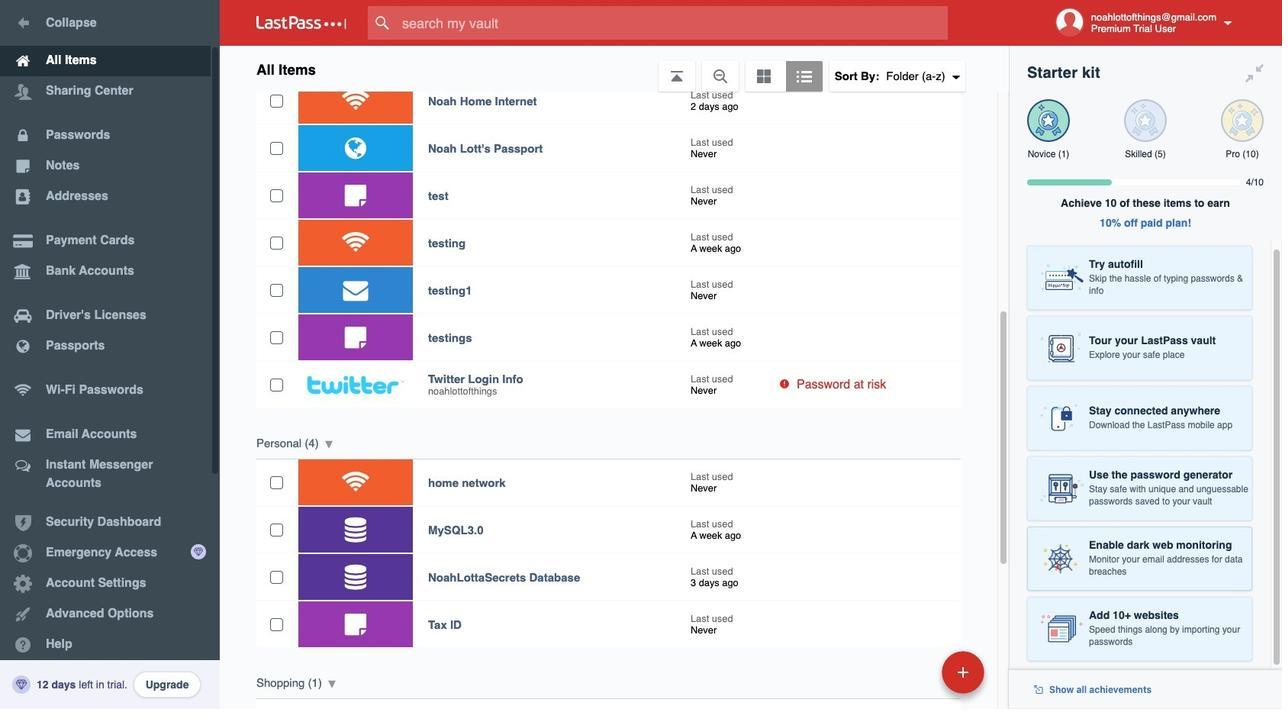 Task type: locate. For each thing, give the bounding box(es) containing it.
new item element
[[837, 651, 990, 694]]

search my vault text field
[[368, 6, 978, 40]]



Task type: describe. For each thing, give the bounding box(es) containing it.
vault options navigation
[[220, 46, 1009, 92]]

new item navigation
[[837, 647, 994, 709]]

main navigation navigation
[[0, 0, 220, 709]]

Search search field
[[368, 6, 978, 40]]

lastpass image
[[257, 16, 347, 30]]



